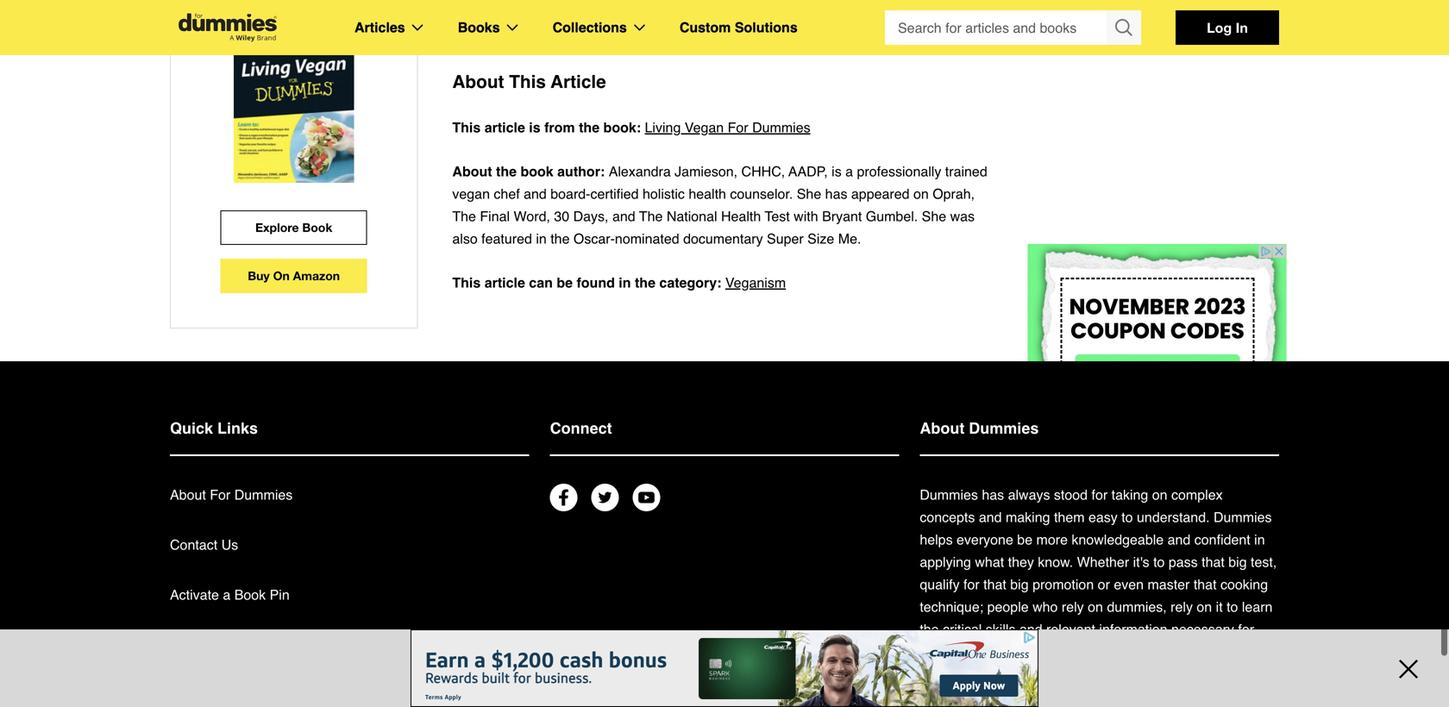 Task type: vqa. For each thing, say whether or not it's contained in the screenshot.
the can
yes



Task type: locate. For each thing, give the bounding box(es) containing it.
buy
[[248, 269, 270, 283]]

1 vertical spatial a
[[223, 587, 231, 603]]

in
[[1236, 19, 1248, 36]]

article left can
[[485, 275, 525, 291]]

information
[[1100, 622, 1168, 638]]

about for about for dummies
[[170, 487, 206, 503]]

taking
[[1112, 487, 1149, 503]]

that down what
[[984, 577, 1007, 593]]

or
[[1098, 577, 1110, 593]]

always
[[1008, 487, 1050, 503]]

has up bryant
[[825, 186, 848, 202]]

0 horizontal spatial she
[[797, 186, 822, 202]]

2 the from the left
[[639, 208, 663, 224]]

certified
[[591, 186, 639, 202]]

0 horizontal spatial for
[[964, 577, 980, 593]]

0 vertical spatial article
[[485, 119, 525, 135]]

a up appeared
[[846, 163, 853, 179]]

has left always
[[982, 487, 1004, 503]]

the right from
[[579, 119, 600, 135]]

is left from
[[529, 119, 541, 135]]

0 vertical spatial she
[[797, 186, 822, 202]]

on
[[273, 269, 290, 283]]

promotion
[[1033, 577, 1094, 593]]

article up the about the book author:
[[485, 119, 525, 135]]

what
[[975, 554, 1004, 570]]

1 horizontal spatial book
[[302, 220, 333, 235]]

1 horizontal spatial is
[[832, 163, 842, 179]]

in down the word,
[[536, 231, 547, 247]]

has inside dummies has always stood for taking on complex concepts and making them easy to understand. dummies helps everyone be more knowledgeable and confident in applying what they know. whether it's to pass that big test, qualify for that big promotion or even master that cooking technique; people who rely on dummies, rely on it to learn the critical skills and relevant information necessary for success.
[[982, 487, 1004, 503]]

trained
[[945, 163, 988, 179]]

0 horizontal spatial big
[[1011, 577, 1029, 593]]

board-
[[551, 186, 591, 202]]

that up it
[[1194, 577, 1217, 593]]

1 horizontal spatial the
[[639, 208, 663, 224]]

0 horizontal spatial for
[[210, 487, 231, 503]]

for up us
[[210, 487, 231, 503]]

dummies up us
[[234, 487, 293, 503]]

1 horizontal spatial has
[[982, 487, 1004, 503]]

to right it's
[[1154, 554, 1165, 570]]

0 vertical spatial be
[[557, 275, 573, 291]]

1 vertical spatial to
[[1154, 554, 1165, 570]]

people
[[988, 599, 1029, 615]]

confident
[[1195, 532, 1251, 548]]

1 horizontal spatial she
[[922, 208, 947, 224]]

1 vertical spatial book
[[234, 587, 266, 603]]

the down nominated
[[635, 275, 656, 291]]

2 horizontal spatial to
[[1227, 599, 1238, 615]]

dummies up confident
[[1214, 509, 1272, 525]]

1 vertical spatial this
[[452, 119, 481, 135]]

has
[[825, 186, 848, 202], [982, 487, 1004, 503]]

chef
[[494, 186, 520, 202]]

2 horizontal spatial in
[[1255, 532, 1265, 548]]

book right explore
[[302, 220, 333, 235]]

featured
[[482, 231, 532, 247]]

professionally
[[857, 163, 942, 179]]

1 vertical spatial has
[[982, 487, 1004, 503]]

is inside alexandra jamieson, chhc, aadp, is a professionally trained vegan chef and board-certified holistic health counselor. she has appeared on oprah, the final word, 30 days, and the national health test with bryant gumbel. she was also featured in the oscar-nominated documentary super size me.
[[832, 163, 842, 179]]

0 vertical spatial a
[[846, 163, 853, 179]]

this left article
[[509, 72, 546, 92]]

explore book link
[[221, 211, 367, 245]]

is right aadp,
[[832, 163, 842, 179]]

that
[[1202, 554, 1225, 570], [984, 577, 1007, 593], [1194, 577, 1217, 593]]

0 horizontal spatial has
[[825, 186, 848, 202]]

1 the from the left
[[452, 208, 476, 224]]

0 vertical spatial big
[[1229, 554, 1247, 570]]

and down certified on the left of the page
[[613, 208, 636, 224]]

1 horizontal spatial in
[[619, 275, 631, 291]]

she left the was
[[922, 208, 947, 224]]

rely up relevant at the right bottom of the page
[[1062, 599, 1084, 615]]

in right found
[[619, 275, 631, 291]]

1 vertical spatial for
[[210, 487, 231, 503]]

vegan
[[452, 186, 490, 202]]

days,
[[573, 208, 609, 224]]

for down learn
[[1238, 622, 1254, 638]]

0 vertical spatial advertisement element
[[1028, 244, 1287, 460]]

article
[[485, 119, 525, 135], [485, 275, 525, 291]]

1 vertical spatial is
[[832, 163, 842, 179]]

0 horizontal spatial book
[[234, 587, 266, 603]]

contact us link
[[170, 537, 238, 553]]

group
[[885, 10, 1141, 45]]

pass
[[1169, 554, 1198, 570]]

1 vertical spatial article
[[485, 275, 525, 291]]

in inside alexandra jamieson, chhc, aadp, is a professionally trained vegan chef and board-certified holistic health counselor. she has appeared on oprah, the final word, 30 days, and the national health test with bryant gumbel. she was also featured in the oscar-nominated documentary super size me.
[[536, 231, 547, 247]]

logo image
[[170, 13, 286, 42]]

about
[[452, 72, 504, 92], [452, 163, 492, 179], [920, 420, 965, 437], [170, 487, 206, 503]]

she down aadp,
[[797, 186, 822, 202]]

this up the vegan at the left
[[452, 119, 481, 135]]

2 rely from the left
[[1171, 599, 1193, 615]]

advertisement element
[[1028, 244, 1287, 460], [411, 630, 1039, 707]]

1 horizontal spatial rely
[[1171, 599, 1193, 615]]

counselor.
[[730, 186, 793, 202]]

book
[[302, 220, 333, 235], [234, 587, 266, 603]]

found
[[577, 275, 615, 291]]

0 horizontal spatial rely
[[1062, 599, 1084, 615]]

cooking
[[1221, 577, 1268, 593]]

log
[[1207, 19, 1232, 36]]

applying
[[920, 554, 971, 570]]

0 vertical spatial has
[[825, 186, 848, 202]]

open article categories image
[[412, 24, 423, 31]]

be down making
[[1017, 532, 1033, 548]]

activate
[[170, 587, 219, 603]]

buy on amazon
[[248, 269, 340, 283]]

it
[[1216, 599, 1223, 615]]

1 horizontal spatial to
[[1154, 554, 1165, 570]]

a right activate
[[223, 587, 231, 603]]

this down the also
[[452, 275, 481, 291]]

also
[[452, 231, 478, 247]]

in up test,
[[1255, 532, 1265, 548]]

article for is
[[485, 119, 525, 135]]

2 vertical spatial in
[[1255, 532, 1265, 548]]

for
[[728, 119, 749, 135], [210, 487, 231, 503]]

to right it
[[1227, 599, 1238, 615]]

for right vegan
[[728, 119, 749, 135]]

the down 30
[[551, 231, 570, 247]]

1 vertical spatial be
[[1017, 532, 1033, 548]]

about for about dummies
[[920, 420, 965, 437]]

open book categories image
[[507, 24, 518, 31]]

2 horizontal spatial for
[[1238, 622, 1254, 638]]

Search for articles and books text field
[[885, 10, 1109, 45]]

rely down master
[[1171, 599, 1193, 615]]

pin
[[270, 587, 290, 603]]

for up easy
[[1092, 487, 1108, 503]]

technique;
[[920, 599, 984, 615]]

1 horizontal spatial be
[[1017, 532, 1033, 548]]

vegan
[[685, 119, 724, 135]]

test,
[[1251, 554, 1277, 570]]

big
[[1229, 554, 1247, 570], [1011, 577, 1029, 593]]

2 vertical spatial to
[[1227, 599, 1238, 615]]

rely
[[1062, 599, 1084, 615], [1171, 599, 1193, 615]]

who
[[1033, 599, 1058, 615]]

0 vertical spatial for
[[728, 119, 749, 135]]

0 vertical spatial in
[[536, 231, 547, 247]]

for down what
[[964, 577, 980, 593]]

contact
[[170, 537, 218, 553]]

2 vertical spatial this
[[452, 275, 481, 291]]

1 vertical spatial big
[[1011, 577, 1029, 593]]

stood
[[1054, 487, 1088, 503]]

big down they
[[1011, 577, 1029, 593]]

0 vertical spatial is
[[529, 119, 541, 135]]

the
[[579, 119, 600, 135], [496, 163, 517, 179], [551, 231, 570, 247], [635, 275, 656, 291], [920, 622, 939, 638]]

2 vertical spatial for
[[1238, 622, 1254, 638]]

understand.
[[1137, 509, 1210, 525]]

a inside alexandra jamieson, chhc, aadp, is a professionally trained vegan chef and board-certified holistic health counselor. she has appeared on oprah, the final word, 30 days, and the national health test with bryant gumbel. she was also featured in the oscar-nominated documentary super size me.
[[846, 163, 853, 179]]

national
[[667, 208, 717, 224]]

the up the also
[[452, 208, 476, 224]]

1 vertical spatial in
[[619, 275, 631, 291]]

to
[[1122, 509, 1133, 525], [1154, 554, 1165, 570], [1227, 599, 1238, 615]]

and
[[524, 186, 547, 202], [613, 208, 636, 224], [979, 509, 1002, 525], [1168, 532, 1191, 548], [1020, 622, 1043, 638]]

1 horizontal spatial for
[[728, 119, 749, 135]]

test
[[765, 208, 790, 224]]

about for dummies link
[[170, 487, 293, 503]]

with
[[794, 208, 818, 224]]

the up nominated
[[639, 208, 663, 224]]

be right can
[[557, 275, 573, 291]]

big up the cooking
[[1229, 554, 1247, 570]]

this article can be found in the category: veganism
[[452, 275, 786, 291]]

2 article from the top
[[485, 275, 525, 291]]

0 horizontal spatial the
[[452, 208, 476, 224]]

gumbel.
[[866, 208, 918, 224]]

1 horizontal spatial a
[[846, 163, 853, 179]]

on down "professionally"
[[914, 186, 929, 202]]

0 vertical spatial book
[[302, 220, 333, 235]]

log in
[[1207, 19, 1248, 36]]

and up everyone
[[979, 509, 1002, 525]]

1 article from the top
[[485, 119, 525, 135]]

for
[[1092, 487, 1108, 503], [964, 577, 980, 593], [1238, 622, 1254, 638]]

on
[[914, 186, 929, 202], [1152, 487, 1168, 503], [1088, 599, 1103, 615], [1197, 599, 1212, 615]]

this
[[509, 72, 546, 92], [452, 119, 481, 135], [452, 275, 481, 291]]

in
[[536, 231, 547, 247], [619, 275, 631, 291], [1255, 532, 1265, 548]]

0 horizontal spatial in
[[536, 231, 547, 247]]

appeared
[[851, 186, 910, 202]]

0 vertical spatial for
[[1092, 487, 1108, 503]]

the inside alexandra jamieson, chhc, aadp, is a professionally trained vegan chef and board-certified holistic health counselor. she has appeared on oprah, the final word, 30 days, and the national health test with bryant gumbel. she was also featured in the oscar-nominated documentary super size me.
[[551, 231, 570, 247]]

was
[[950, 208, 975, 224]]

0 horizontal spatial be
[[557, 275, 573, 291]]

to down taking
[[1122, 509, 1133, 525]]

buy on amazon link
[[221, 259, 367, 293]]

book left pin on the left of page
[[234, 587, 266, 603]]

a
[[846, 163, 853, 179], [223, 587, 231, 603]]

the up success. at the right of the page
[[920, 622, 939, 638]]

0 vertical spatial to
[[1122, 509, 1133, 525]]

the inside dummies has always stood for taking on complex concepts and making them easy to understand. dummies helps everyone be more knowledgeable and confident in applying what they know. whether it's to pass that big test, qualify for that big promotion or even master that cooking technique; people who rely on dummies, rely on it to learn the critical skills and relevant information necessary for success.
[[920, 622, 939, 638]]

0 horizontal spatial a
[[223, 587, 231, 603]]



Task type: describe. For each thing, give the bounding box(es) containing it.
chhc,
[[742, 163, 785, 179]]

be inside dummies has always stood for taking on complex concepts and making them easy to understand. dummies helps everyone be more knowledgeable and confident in applying what they know. whether it's to pass that big test, qualify for that big promotion or even master that cooking technique; people who rely on dummies, rely on it to learn the critical skills and relevant information necessary for success.
[[1017, 532, 1033, 548]]

in inside dummies has always stood for taking on complex concepts and making them easy to understand. dummies helps everyone be more knowledgeable and confident in applying what they know. whether it's to pass that big test, qualify for that big promotion or even master that cooking technique; people who rely on dummies, rely on it to learn the critical skills and relevant information necessary for success.
[[1255, 532, 1265, 548]]

1 horizontal spatial for
[[1092, 487, 1108, 503]]

necessary
[[1172, 622, 1235, 638]]

even
[[1114, 577, 1144, 593]]

category:
[[660, 275, 722, 291]]

critical
[[943, 622, 982, 638]]

explore book
[[255, 220, 333, 235]]

me.
[[838, 231, 861, 247]]

they
[[1008, 554, 1034, 570]]

that down confident
[[1202, 554, 1225, 570]]

holistic
[[643, 186, 685, 202]]

explore
[[255, 220, 299, 235]]

nominated
[[615, 231, 680, 247]]

0 horizontal spatial is
[[529, 119, 541, 135]]

size
[[808, 231, 835, 247]]

can
[[529, 275, 553, 291]]

this for is
[[452, 119, 481, 135]]

1 vertical spatial advertisement element
[[411, 630, 1039, 707]]

about for dummies
[[170, 487, 293, 503]]

concepts
[[920, 509, 975, 525]]

dummies up always
[[969, 420, 1039, 437]]

knowledgeable
[[1072, 532, 1164, 548]]

about this article
[[452, 72, 606, 92]]

quick links
[[170, 420, 258, 437]]

it's
[[1133, 554, 1150, 570]]

article
[[551, 72, 606, 92]]

article for can
[[485, 275, 525, 291]]

them
[[1054, 509, 1085, 525]]

0 horizontal spatial to
[[1122, 509, 1133, 525]]

30
[[554, 208, 570, 224]]

contact us
[[170, 537, 238, 553]]

health
[[721, 208, 761, 224]]

1 rely from the left
[[1062, 599, 1084, 615]]

author:
[[557, 163, 605, 179]]

documentary
[[683, 231, 763, 247]]

on left it
[[1197, 599, 1212, 615]]

on up understand.
[[1152, 487, 1168, 503]]

dummies has always stood for taking on complex concepts and making them easy to understand. dummies helps everyone be more knowledgeable and confident in applying what they know. whether it's to pass that big test, qualify for that big promotion or even master that cooking technique; people who rely on dummies, rely on it to learn the critical skills and relevant information necessary for success.
[[920, 487, 1277, 660]]

word,
[[514, 208, 550, 224]]

veganism link
[[725, 272, 786, 294]]

know.
[[1038, 554, 1073, 570]]

everyone
[[957, 532, 1014, 548]]

open collections list image
[[634, 24, 645, 31]]

custom solutions link
[[680, 16, 798, 39]]

living vegan for dummies link
[[645, 116, 811, 139]]

on inside alexandra jamieson, chhc, aadp, is a professionally trained vegan chef and board-certified holistic health counselor. she has appeared on oprah, the final word, 30 days, and the national health test with bryant gumbel. she was also featured in the oscar-nominated documentary super size me.
[[914, 186, 929, 202]]

final
[[480, 208, 510, 224]]

cookie consent banner dialog
[[0, 645, 1449, 707]]

health
[[689, 186, 726, 202]]

books
[[458, 19, 500, 35]]

custom
[[680, 19, 731, 35]]

dummies up concepts
[[920, 487, 978, 503]]

and down book
[[524, 186, 547, 202]]

more
[[1037, 532, 1068, 548]]

book:
[[604, 119, 641, 135]]

quick
[[170, 420, 213, 437]]

helps
[[920, 532, 953, 548]]

about for about this article
[[452, 72, 504, 92]]

articles
[[355, 19, 405, 35]]

connect
[[550, 420, 612, 437]]

master
[[1148, 577, 1190, 593]]

skills
[[986, 622, 1016, 638]]

activate a book pin
[[170, 587, 290, 603]]

0 vertical spatial this
[[509, 72, 546, 92]]

collections
[[553, 19, 627, 35]]

and up the pass
[[1168, 532, 1191, 548]]

alexandra
[[609, 163, 671, 179]]

1 vertical spatial she
[[922, 208, 947, 224]]

has inside alexandra jamieson, chhc, aadp, is a professionally trained vegan chef and board-certified holistic health counselor. she has appeared on oprah, the final word, 30 days, and the national health test with bryant gumbel. she was also featured in the oscar-nominated documentary super size me.
[[825, 186, 848, 202]]

jamieson,
[[675, 163, 738, 179]]

book image image
[[234, 32, 354, 183]]

relevant
[[1047, 622, 1096, 638]]

super
[[767, 231, 804, 247]]

this for can
[[452, 275, 481, 291]]

about for about the book author:
[[452, 163, 492, 179]]

qualify
[[920, 577, 960, 593]]

solutions
[[735, 19, 798, 35]]

on down or
[[1088, 599, 1103, 615]]

complex
[[1172, 487, 1223, 503]]

about the book author:
[[452, 163, 609, 179]]

aadp,
[[789, 163, 828, 179]]

oprah,
[[933, 186, 975, 202]]

whether
[[1077, 554, 1129, 570]]

alexandra jamieson, chhc, aadp, is a professionally trained vegan chef and board-certified holistic health counselor. she has appeared on oprah, the final word, 30 days, and the national health test with bryant gumbel. she was also featured in the oscar-nominated documentary super size me.
[[452, 163, 988, 247]]

learn
[[1242, 599, 1273, 615]]

success.
[[920, 644, 974, 660]]

activate a book pin link
[[170, 587, 290, 603]]

living
[[645, 119, 681, 135]]

1 horizontal spatial big
[[1229, 554, 1247, 570]]

easy
[[1089, 509, 1118, 525]]

and down the who
[[1020, 622, 1043, 638]]

log in link
[[1176, 10, 1279, 45]]

custom solutions
[[680, 19, 798, 35]]

the up chef
[[496, 163, 517, 179]]

amazon
[[293, 269, 340, 283]]

dummies up chhc,
[[752, 119, 811, 135]]

1 vertical spatial for
[[964, 577, 980, 593]]

us
[[221, 537, 238, 553]]

making
[[1006, 509, 1050, 525]]



